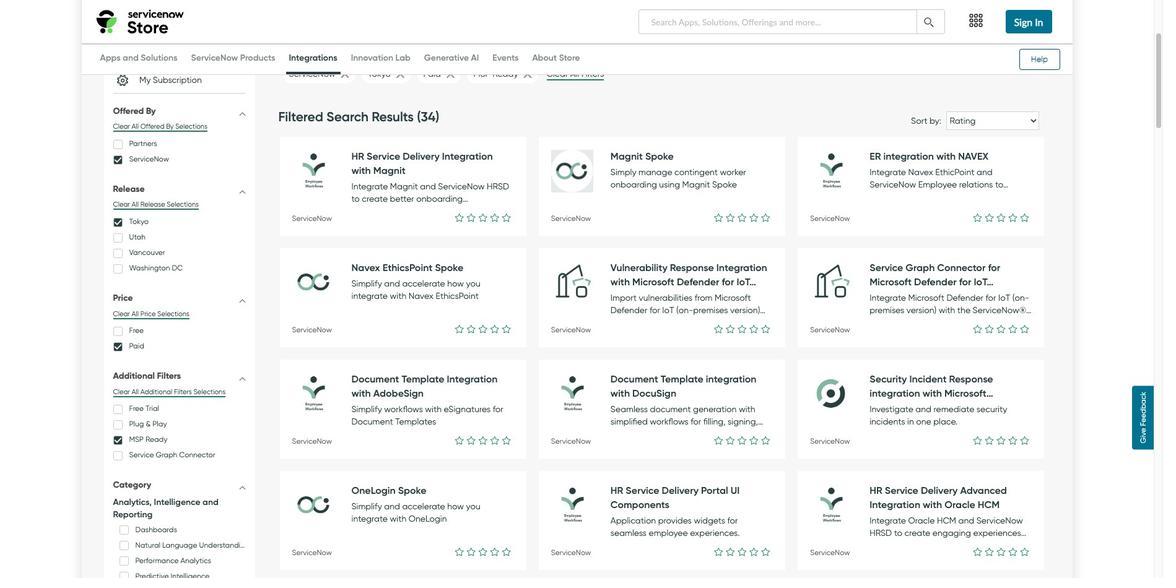 Task type: locate. For each thing, give the bounding box(es) containing it.
1 horizontal spatial capabilities
[[663, 427, 709, 438]]

workflows
[[384, 404, 423, 415], [650, 417, 689, 427]]

(on-
[[672, 276, 691, 288], [841, 276, 861, 288], [953, 293, 970, 303], [1012, 293, 1029, 303], [551, 305, 568, 316], [676, 305, 693, 316]]

operational up process
[[695, 305, 743, 316]]

1 premises from the left
[[693, 305, 728, 316]]

create inside "hr service delivery integration with magnit integrate magnit and servicenow hrsd to create better onboarding…"
[[362, 194, 388, 204]]

iot… for integration
[[737, 276, 756, 288]]

0 horizontal spatial application
[[569, 502, 614, 512]]

dashboards
[[135, 525, 177, 534]]

0 horizontal spatial of
[[292, 427, 300, 438]]

1 horizontal spatial application
[[810, 318, 856, 328]]

context.
[[740, 330, 772, 340]]

1 cross image from the left
[[443, 69, 455, 79]]

all down additional filters
[[132, 388, 139, 396]]

0 vertical spatial accelerate
[[402, 279, 445, 289]]

chevron up image inside the price dropdown button
[[239, 297, 246, 304]]

2 iot… from the left
[[974, 276, 994, 288]]

0 vertical spatial docusign
[[721, 373, 765, 385]]

0 vertical spatial enable
[[367, 415, 395, 425]]

with inside onelogin spoke simplify and accelerate how you integrate with onelogin
[[390, 514, 406, 525]]

my subscription
[[139, 75, 202, 85]]

documents
[[302, 415, 347, 425], [717, 415, 762, 425]]

chevron up image
[[239, 110, 246, 117], [239, 484, 246, 491]]

capabilities down esignatures
[[461, 415, 507, 425]]

1 of from the left
[[292, 427, 300, 438]]

incident up "investigate" at the bottom
[[850, 373, 887, 385]]

chevron up image inside "category" dropdown button
[[239, 484, 246, 491]]

docusign for document template integration with docusign with the servicenow® document template integration with docusign, you can create html document templates to generate standard letters or documents and enable the e-signature capabilities of docusign with document template.
[[721, 373, 765, 385]]

into for simplify
[[328, 303, 343, 314]]

1 import from the left
[[551, 293, 577, 303]]

ready down play
[[145, 435, 167, 444]]

0 horizontal spatial operational
[[695, 305, 743, 316]]

a
[[411, 291, 416, 302], [345, 303, 350, 314]]

application, up templates
[[384, 390, 432, 401]]

templates up templates
[[359, 402, 399, 413]]

app by company servicenow element for hr service delivery integration with magnit
[[292, 214, 332, 223]]

with inside document template integration with adobesign with this servicenow® application, you can create html document templates to generate standard letters or documents and enable the e-signature capabilities of adobe sign with document template.
[[292, 390, 310, 401]]

onboarding
[[611, 180, 657, 190]]

process
[[707, 330, 738, 340]]

integration inside document template integration with docusign seamless document generation with simplified workflows for filling, signing,…
[[706, 373, 756, 385]]

free up plug
[[129, 404, 144, 413]]

risk-
[[571, 330, 588, 340]]

relation
[[333, 291, 363, 302]]

0 vertical spatial widgets
[[652, 502, 683, 512]]

portal up "application"
[[642, 484, 669, 497]]

2 chevron up image from the top
[[239, 297, 246, 304]]

0 horizontal spatial technology
[[551, 318, 597, 328]]

1 how from the top
[[447, 279, 464, 289]]

1 horizontal spatial in
[[907, 417, 914, 427]]

servicenow® up import
[[826, 305, 879, 316]]

service inside service graph connector for microsoft defender for iot (on-premises) integrate microsoft defender for iot (on-premises) with the servicenow® operational technology manager application to import devices, connections and sensor appliances
[[810, 261, 844, 274]]

adobesign inside document template integration with adobesign with this servicenow® application, you can create html document templates to generate standard letters or documents and enable the e-signature capabilities of adobe sign with document template.
[[462, 373, 513, 385]]

app by company servicenow element for magnit spoke
[[551, 214, 591, 223]]

reporting
[[113, 509, 153, 520]]

1 vertical spatial chevron up image
[[239, 297, 246, 304]]

magnit spoke
[[551, 150, 614, 162]]

0 horizontal spatial with
[[292, 390, 310, 401]]

chevron up image
[[239, 188, 246, 195], [239, 297, 246, 304], [239, 375, 246, 382]]

0 horizontal spatial employee
[[551, 539, 590, 549]]

2 operational from the left
[[881, 305, 929, 316]]

natural
[[135, 541, 160, 550]]

signature down simplified
[[624, 427, 661, 438]]

and
[[123, 52, 139, 63], [977, 167, 993, 178], [420, 181, 436, 192], [384, 279, 400, 289], [739, 318, 755, 328], [981, 318, 997, 328], [916, 404, 932, 415], [349, 415, 365, 425], [551, 427, 567, 438], [203, 497, 218, 508], [384, 502, 400, 512], [419, 502, 435, 512], [958, 516, 974, 526], [712, 526, 728, 537]]

0 vertical spatial workflows
[[384, 404, 423, 415]]

1 vertical spatial easily
[[656, 514, 678, 525]]

integrate inside service graph connector for microsoft defender for iot… integrate microsoft defender for iot (on- premises version) with the servicenow®…
[[870, 293, 906, 303]]

sign left in
[[1014, 16, 1033, 28]]

spoke up spoke
[[376, 261, 404, 274]]

with inside hr service delivery advanced integration with oracle hcm
[[1003, 484, 1023, 497]]

operational inside service graph connector for microsoft defender for iot (on-premises) integrate microsoft defender for iot (on-premises) with the servicenow® operational technology manager application to import devices, connections and sensor appliances
[[881, 305, 929, 316]]

instance.
[[401, 303, 436, 314]]

by up "partners servicenow"
[[166, 122, 174, 131]]

application,
[[690, 318, 737, 328], [384, 390, 432, 401]]

1 accelerate from the top
[[402, 279, 445, 289]]

play
[[153, 420, 167, 429]]

investigate and remediate security incidents in one place. element
[[870, 404, 1032, 428]]

delivery for hr service delivery portal ui components application provides widgets for seamless employee experiences.
[[662, 484, 699, 497]]

delivery for hr service delivery integration with magnit integrate magnit and servicenow hrsd to create better onboarding…
[[403, 150, 440, 162]]

help
[[1031, 54, 1048, 64]]

connector up "category" dropdown button on the bottom
[[179, 451, 215, 460]]

apps and solutions
[[100, 52, 177, 63]]

standard inside document template integration with adobesign with this servicenow® application, you can create html document templates to generate standard letters or documents and enable the e-signature capabilities of adobe sign with document template.
[[450, 402, 486, 413]]

iot… for connector
[[974, 276, 994, 288]]

integration inside document template integration with adobesign with this servicenow® application, you can create html document templates to generate standard letters or documents and enable the e-signature capabilities of adobe sign with document template.
[[387, 373, 438, 385]]

1 ui from the left
[[671, 484, 680, 497]]

components for hr service delivery portal ui components this application provides widgets that can be connected to any hcm to easily display information around direct deposit, holiday calendar, and more via employee center.
[[683, 484, 742, 497]]

document template integration with adobesign element
[[351, 372, 514, 401]]

endpoint
[[915, 387, 956, 399]]

all inside 'link'
[[132, 200, 139, 209]]

0 vertical spatial in
[[907, 417, 914, 427]]

0 horizontal spatial components
[[611, 498, 670, 511]]

ethicspoint for navex ethicspoint spoke simplify and accelerate how you integrate with navex ethicspoint
[[383, 261, 433, 274]]

1 horizontal spatial navex
[[958, 150, 989, 162]]

spoke
[[382, 279, 405, 289]]

0 vertical spatial sign
[[1014, 16, 1033, 28]]

create up esignatures
[[468, 390, 494, 401]]

create left better
[[362, 194, 388, 204]]

1 horizontal spatial vulnerabilities
[[639, 293, 693, 303]]

import up take
[[551, 293, 577, 303]]

iot… inside service graph connector for microsoft defender for iot… integrate microsoft defender for iot (on- premises version) with the servicenow®…
[[974, 276, 994, 288]]

advanced inside hr service delivery advanced integration with oracle hcm integrate oracle hcm and servicenow hrsd to create engaging experiences…
[[960, 484, 1007, 497]]

msp inside free trial plug & play msp ready service graph connector
[[129, 435, 144, 444]]

1 portal from the left
[[642, 484, 669, 497]]

1 horizontal spatial ethicspoint
[[383, 261, 433, 274]]

star empty image
[[726, 211, 735, 224], [750, 211, 758, 224], [761, 211, 770, 224], [973, 211, 982, 224], [985, 211, 994, 224], [1020, 211, 1029, 224], [455, 323, 464, 335], [750, 323, 758, 335], [761, 323, 770, 335], [973, 323, 982, 335], [455, 434, 464, 447], [467, 434, 476, 447], [490, 434, 499, 447], [714, 434, 723, 447], [750, 434, 758, 447], [467, 546, 476, 558], [502, 546, 511, 558], [714, 546, 723, 558], [726, 546, 735, 558], [997, 546, 1006, 558]]

service for hr service delivery integration with magnit integrate magnit and servicenow hrsd to create better onboarding…
[[367, 150, 400, 162]]

offered down subscribe image
[[113, 105, 144, 116]]

2 simplify from the top
[[351, 404, 382, 415]]

incident up endpoint
[[909, 373, 947, 385]]

integration inside security incident response integration with microsoft… investigate and remediate security incidents in one place.
[[870, 387, 920, 399]]

1 operational from the left
[[695, 305, 743, 316]]

template for document template integration with docusign seamless document generation with simplified workflows for filling, signing,…
[[661, 373, 703, 385]]

into for with
[[607, 305, 622, 316]]

category
[[113, 480, 151, 491]]

cross image
[[338, 69, 349, 79], [393, 69, 405, 79]]

msp
[[473, 69, 490, 79], [129, 435, 144, 444]]

0 horizontal spatial documents
[[302, 415, 347, 425]]

iot… inside vulnerability response integration with microsoft defender for iot… import vulnerabilities from microsoft defender for iot (on-premises version)…
[[737, 276, 756, 288]]

create inside document template integration with docusign with the servicenow® document template integration with docusign, you can create html document templates to generate standard letters or documents and enable the e-signature capabilities of docusign with document template.
[[646, 402, 672, 413]]

0 horizontal spatial graph
[[156, 451, 177, 460]]

2 premises from the left
[[870, 305, 904, 316]]

onelogin inside "onelogin spoke actions to easily automate user and password management in onelogin."
[[292, 484, 336, 497]]

and inside security incident response integration with microsoft… investigate and remediate security incidents in one place.
[[916, 404, 932, 415]]

security up "investigate" at the bottom
[[870, 373, 907, 385]]

filtered search results (34)
[[278, 109, 439, 125]]

template for document template integration with adobesign with this servicenow® application, you can create html document templates to generate standard letters or documents and enable the e-signature capabilities of adobe sign with document template.
[[342, 373, 385, 385]]

from inside navex ethicspoint spoke the navex ethicspoint spoke enables you to pull employee relation cases from a navex ethicspoint instance into a servicenow instance.
[[391, 291, 408, 302]]

advanced for hr service delivery advanced integration with oracle hcm integrate oracle hcm and servicenow hrsd to create engaging experiences…
[[960, 484, 1007, 497]]

1 security from the left
[[810, 373, 848, 385]]

e-
[[412, 415, 422, 425], [614, 427, 624, 438]]

1 horizontal spatial oracle
[[908, 516, 935, 526]]

ui inside hr service delivery portal ui components this application provides widgets that can be connected to any hcm to easily display information around direct deposit, holiday calendar, and more via employee center.
[[671, 484, 680, 497]]

0 horizontal spatial vulnerabilities
[[579, 293, 633, 303]]

a up instance.
[[411, 291, 416, 302]]

to left import
[[858, 318, 866, 328]]

simplify workflows with esignatures for document templates element
[[351, 404, 514, 428]]

3 simplify from the top
[[351, 502, 382, 512]]

1 integrate from the top
[[351, 291, 388, 302]]

adobesign for document template integration with adobesign simplify workflows with esignatures for document templates
[[373, 387, 424, 399]]

connector for microsoft
[[937, 261, 986, 274]]

tab list
[[94, 46, 586, 74], [104, 62, 255, 578]]

all for additional filters
[[132, 388, 139, 396]]

subscribe image
[[113, 71, 132, 90]]

0 vertical spatial employee
[[918, 180, 957, 190]]

2 html from the left
[[674, 402, 696, 413]]

tokyo up utah at the top of the page
[[129, 217, 149, 226]]

2 of from the left
[[711, 427, 719, 438]]

all for offered by
[[132, 122, 139, 131]]

sign in button
[[1006, 10, 1052, 33]]

1 horizontal spatial iot…
[[974, 276, 994, 288]]

1 horizontal spatial er
[[870, 150, 881, 162]]

and inside service graph connector for microsoft defender for iot (on-premises) integrate microsoft defender for iot (on-premises) with the servicenow® operational technology manager application to import devices, connections and sensor appliances
[[981, 318, 997, 328]]

2 free from the top
[[129, 404, 144, 413]]

to up management
[[323, 502, 332, 512]]

navex ethicspoint spoke simplify and accelerate how you integrate with navex ethicspoint
[[351, 261, 480, 302]]

iot… up version)…
[[737, 276, 756, 288]]

1 horizontal spatial technology
[[931, 305, 977, 316]]

0 horizontal spatial employee
[[292, 291, 331, 302]]

app by company servicenow element for document template integration with adobesign
[[292, 437, 332, 446]]

in left "onelogin."
[[348, 514, 355, 525]]

integrate microsoft defender for iot (on-premises version) with the servicenow® operational technology manager application element
[[870, 292, 1032, 317]]

ethicspoint up the relation
[[336, 279, 380, 289]]

onelogin up automate
[[351, 484, 396, 497]]

solutions
[[141, 52, 177, 63]]

0 vertical spatial integrate
[[351, 291, 388, 302]]

1 vertical spatial components
[[611, 498, 670, 511]]

for inside document template integration with docusign seamless document generation with simplified workflows for filling, signing,…
[[691, 417, 701, 427]]

(on- up servicenow®… in the bottom right of the page
[[1012, 293, 1029, 303]]

html down document template integration with docusign element
[[674, 402, 696, 413]]

be
[[722, 502, 732, 512]]

clear all filters link
[[547, 69, 604, 81]]

seamless document generation with simplified workflows for filling, signing, and reviewing element
[[611, 404, 773, 428]]

utah
[[129, 232, 145, 242]]

and inside "onelogin spoke actions to easily automate user and password management in onelogin."
[[419, 502, 435, 512]]

templates
[[359, 402, 399, 413], [551, 415, 591, 425]]

letters
[[489, 402, 513, 413], [681, 415, 705, 425]]

adobesign up templates
[[373, 387, 424, 399]]

to left better
[[351, 194, 360, 204]]

provides inside hr service delivery portal ui components application provides widgets for seamless employee experiences.
[[658, 516, 692, 526]]

navex for er integration with navex
[[899, 150, 929, 162]]

release up utah at the top of the page
[[140, 200, 165, 209]]

widgets left that
[[652, 502, 683, 512]]

1 vertical spatial technology
[[551, 318, 597, 328]]

0 horizontal spatial html
[[292, 402, 314, 413]]

app by company servicenow element for hr service delivery portal ui components
[[551, 548, 591, 557]]

service inside hr service delivery portal ui components this application provides widgets that can be connected to any hcm to easily display information around direct deposit, holiday calendar, and more via employee center.
[[566, 484, 600, 497]]

0 horizontal spatial hrsd
[[487, 181, 509, 192]]

2 chevron up image from the top
[[239, 484, 246, 491]]

employee inside hr service delivery portal ui components application provides widgets for seamless employee experiences.
[[649, 528, 688, 539]]

0 vertical spatial technology
[[931, 305, 977, 316]]

1 horizontal spatial import
[[611, 293, 637, 303]]

2 with from the left
[[551, 390, 570, 401]]

paid down generative
[[423, 69, 443, 79]]

1 horizontal spatial cross image
[[520, 69, 532, 79]]

template. inside document template integration with docusign with the servicenow® document template integration with docusign, you can create html document templates to generate standard letters or documents and enable the e-signature capabilities of docusign with document template.
[[614, 440, 652, 450]]

1 horizontal spatial or
[[707, 415, 715, 425]]

integrate oracle hcm and servicenow hrsd to create engaging experiences for employees. element
[[870, 515, 1032, 540]]

service
[[307, 150, 341, 162], [367, 150, 400, 162], [810, 261, 844, 274], [870, 261, 903, 274], [129, 451, 154, 460], [566, 484, 600, 497], [626, 484, 659, 497], [825, 484, 859, 497], [885, 484, 918, 497]]

can inside document template integration with adobesign with this servicenow® application, you can create html document templates to generate standard letters or documents and enable the e-signature capabilities of adobe sign with document template.
[[450, 390, 466, 401]]

premises up process
[[693, 305, 728, 316]]

workflows right simplified
[[650, 417, 689, 427]]

html down this
[[292, 402, 314, 413]]

connector up integrate microsoft defender for iot (on-premises version) with the servicenow® operational technology manager application element
[[937, 261, 986, 274]]

0 horizontal spatial sign
[[331, 427, 348, 438]]

workflows inside document template integration with docusign seamless document generation with simplified workflows for filling, signing,…
[[650, 417, 689, 427]]

selections down subscription
[[175, 122, 207, 131]]

create left engaging
[[905, 528, 930, 539]]

2 horizontal spatial connector
[[937, 261, 986, 274]]

for
[[929, 261, 941, 274], [988, 261, 1000, 274], [641, 276, 653, 288], [722, 276, 734, 288], [810, 276, 823, 288], [959, 276, 971, 288], [733, 293, 743, 303], [926, 293, 937, 303], [986, 293, 996, 303], [650, 305, 660, 316], [900, 387, 912, 399], [493, 404, 503, 415], [691, 417, 701, 427], [727, 516, 738, 526]]

cross image for tokyo
[[393, 69, 405, 79]]

free for free paid
[[129, 326, 144, 335]]

connector inside service graph connector for microsoft defender for iot (on-premises) integrate microsoft defender for iot (on-premises) with the servicenow® operational technology manager application to import devices, connections and sensor appliances
[[878, 261, 926, 274]]

docusign up generation on the right bottom
[[721, 373, 765, 385]]

you inside onelogin spoke simplify and accelerate how you integrate with onelogin
[[466, 502, 480, 512]]

pull
[[468, 279, 482, 289]]

premises
[[693, 305, 728, 316], [870, 305, 904, 316]]

employee down around
[[551, 539, 590, 549]]

price up free paid at the bottom
[[140, 309, 156, 318]]

for inside the document template integration with adobesign simplify workflows with esignatures for document templates
[[493, 404, 503, 415]]

advanced up experiences…
[[960, 484, 1007, 497]]

integrate down automate
[[351, 514, 388, 525]]

enable down docusign,
[[569, 427, 597, 438]]

servicenow
[[191, 52, 238, 63], [289, 69, 338, 79], [129, 154, 169, 164], [870, 180, 916, 190], [438, 181, 485, 192], [292, 214, 332, 223], [551, 214, 591, 223], [810, 214, 850, 223], [352, 303, 399, 314], [292, 325, 332, 334], [551, 325, 591, 334], [810, 325, 850, 334], [292, 437, 332, 446], [551, 437, 591, 446], [810, 437, 850, 446], [977, 516, 1023, 526], [292, 548, 332, 557], [551, 548, 591, 557], [810, 548, 850, 557]]

offered inside dropdown button
[[113, 105, 144, 116]]

application, inside document template integration with adobesign with this servicenow® application, you can create html document templates to generate standard letters or documents and enable the e-signature capabilities of adobe sign with document template.
[[384, 390, 432, 401]]

security for security incident response integration with microsoft… investigate and remediate security incidents in one place.
[[870, 373, 907, 385]]

0 vertical spatial can
[[450, 390, 466, 401]]

lab
[[396, 52, 411, 63]]

0 vertical spatial template.
[[413, 427, 452, 438]]

0 horizontal spatial capabilities
[[461, 415, 507, 425]]

0 horizontal spatial ethicspoint
[[323, 261, 373, 274]]

chevron up image inside offered by dropdown button
[[239, 110, 246, 117]]

and inside analytics, intelligence and reporting dashboards natural language understanding performance analytics
[[203, 497, 218, 508]]

servicenow®…
[[973, 305, 1032, 316]]

iot… up manager
[[974, 276, 994, 288]]

service for hr service delivery portal ui components this application provides widgets that can be connected to any hcm to easily display information around direct deposit, holiday calendar, and more via employee center.
[[566, 484, 600, 497]]

my
[[139, 75, 151, 85]]

1 vertical spatial standard
[[642, 415, 679, 425]]

document down this
[[316, 402, 357, 413]]

2 how from the top
[[447, 502, 464, 512]]

templates inside document template integration with docusign with the servicenow® document template integration with docusign, you can create html document templates to generate standard letters or documents and enable the e-signature capabilities of docusign with document template.
[[551, 415, 591, 425]]

1 vertical spatial capabilities
[[663, 427, 709, 438]]

delivery inside "hr service delivery integration with magnit integrate magnit and servicenow hrsd to create better onboarding…"
[[403, 150, 440, 162]]

servicenow® up seamless
[[587, 390, 640, 401]]

delivery inside hr service delivery portal ui components this application provides widgets that can be connected to any hcm to easily display information around direct deposit, holiday calendar, and more via employee center.
[[602, 484, 639, 497]]

technology inside vulnerability response integration with microsoft defender for iot (on-premises) import vulnerabilities from microsoft defender for iot (on-premises) into the servicenow® operational technology vulnerability response application, and take risk-based action with production process context.
[[551, 318, 597, 328]]

import vulnerabilities from microsoft defender for iot (on-premises version) into the servicenow® operational technology vulnerability response application element
[[611, 292, 773, 317]]

onelogin for onelogin spoke actions to easily automate user and password management in onelogin.
[[292, 484, 336, 497]]

1 horizontal spatial employee
[[918, 180, 957, 190]]

sort
[[911, 116, 928, 126]]

1 documents from the left
[[302, 415, 347, 425]]

all up utah at the top of the page
[[132, 200, 139, 209]]

2 security from the left
[[870, 373, 907, 385]]

cross image for paid
[[443, 69, 455, 79]]

advanced for hr service delivery advanced integration with oracle hcm
[[901, 484, 948, 497]]

docusign
[[721, 373, 765, 385], [632, 387, 676, 399], [721, 427, 760, 438]]

simplify
[[351, 279, 382, 289], [351, 404, 382, 415], [351, 502, 382, 512]]

the inside service graph connector for microsoft defender for iot… integrate microsoft defender for iot (on- premises version) with the servicenow®…
[[957, 305, 971, 316]]

service inside hr service delivery advanced integration with oracle hcm
[[825, 484, 859, 497]]

application up appliances
[[810, 318, 856, 328]]

and inside onelogin spoke simplify and accelerate how you integrate with onelogin
[[384, 502, 400, 512]]

docusign up seamless
[[632, 387, 676, 399]]

connector inside free trial plug & play msp ready service graph connector
[[179, 451, 215, 460]]

generate inside document template integration with adobesign with this servicenow® application, you can create html document templates to generate standard letters or documents and enable the e-signature capabilities of adobe sign with document template.
[[412, 402, 448, 413]]

0 horizontal spatial by
[[146, 105, 156, 116]]

to down docusign,
[[593, 415, 602, 425]]

2 import from the left
[[611, 293, 637, 303]]

0 horizontal spatial cross image
[[443, 69, 455, 79]]

1 vertical spatial signature
[[624, 427, 661, 438]]

0 vertical spatial tokyo
[[368, 69, 393, 79]]

can up simplified
[[629, 402, 644, 413]]

capabilities inside document template integration with adobesign with this servicenow® application, you can create html document templates to generate standard letters or documents and enable the e-signature capabilities of adobe sign with document template.
[[461, 415, 507, 425]]

magnit
[[458, 150, 490, 162], [551, 150, 583, 162], [611, 150, 643, 162], [373, 164, 406, 176], [682, 180, 710, 190], [390, 181, 418, 192]]

1 vertical spatial hrsd
[[870, 528, 892, 539]]

0 horizontal spatial tokyo
[[129, 217, 149, 226]]

1 or from the left
[[292, 415, 300, 425]]

help link
[[1013, 49, 1060, 70]]

to inside "hr service delivery integration with magnit integrate magnit and servicenow hrsd to create better onboarding…"
[[351, 194, 360, 204]]

1 horizontal spatial ready
[[493, 69, 518, 79]]

by
[[146, 105, 156, 116], [166, 122, 174, 131]]

ready down events on the left top of page
[[493, 69, 518, 79]]

document down templates
[[369, 427, 411, 438]]

document inside document template integration with docusign with the servicenow® document template integration with docusign, you can create html document templates to generate standard letters or documents and enable the e-signature capabilities of docusign with document template.
[[698, 402, 739, 413]]

employee for components
[[649, 528, 688, 539]]

with left this
[[292, 390, 310, 401]]

ready
[[493, 69, 518, 79], [145, 435, 167, 444]]

document up filling,
[[698, 402, 739, 413]]

1 vertical spatial ethicspoint
[[445, 291, 489, 302]]

2 portal from the left
[[701, 484, 728, 497]]

portal inside hr service delivery portal ui components this application provides widgets that can be connected to any hcm to easily display information around direct deposit, holiday calendar, and more via employee center.
[[642, 484, 669, 497]]

1 chevron up image from the top
[[239, 110, 246, 117]]

connector up version)
[[878, 261, 926, 274]]

1 vertical spatial generate
[[604, 415, 640, 425]]

simplify inside the document template integration with adobesign simplify workflows with esignatures for document templates
[[351, 404, 382, 415]]

er integration with navex integrate navex ethicpoint and servicenow employee relations to…
[[870, 150, 1008, 190]]

iot up servicenow®… in the bottom right of the page
[[998, 293, 1010, 303]]

simplify and accelerate how you integrate with navex ethicspoint element
[[351, 278, 514, 303]]

integrate magnit and servicenow hrsd to create better onboarding experiences for your contingent workforce element
[[351, 181, 514, 205]]

performance
[[135, 556, 179, 565]]

about
[[532, 52, 557, 63]]

vulnerability response integration with microsoft defender for iot… import vulnerabilities from microsoft defender for iot (on-premises version)…
[[611, 261, 767, 316]]

with inside document template integration with docusign with the servicenow® document template integration with docusign, you can create html document templates to generate standard letters or documents and enable the e-signature capabilities of docusign with document template.
[[551, 390, 570, 401]]

graph up import
[[846, 261, 875, 274]]

to left 'pull'
[[458, 279, 466, 289]]

0 vertical spatial application
[[810, 318, 856, 328]]

2 accelerate from the top
[[402, 502, 445, 512]]

0 horizontal spatial connector
[[179, 451, 215, 460]]

2 horizontal spatial ethicspoint
[[436, 291, 479, 302]]

1 iot… from the left
[[737, 276, 756, 288]]

er inside er integration with navex integrate navex ethicpoint and servicenow employee relations to…
[[870, 150, 881, 162]]

1 advanced from the left
[[901, 484, 948, 497]]

components
[[683, 484, 742, 497], [611, 498, 670, 511]]

1 vertical spatial templates
[[551, 415, 591, 425]]

0 horizontal spatial or
[[292, 415, 300, 425]]

templates down docusign,
[[551, 415, 591, 425]]

hr inside hr service delivery advanced integration with oracle hcm integrate oracle hcm and servicenow hrsd to create engaging experiences…
[[870, 484, 882, 497]]

star empty image
[[455, 211, 464, 224], [467, 211, 476, 224], [479, 211, 487, 224], [490, 211, 499, 224], [502, 211, 511, 224], [714, 211, 723, 224], [738, 211, 746, 224], [997, 211, 1006, 224], [1009, 211, 1017, 224], [467, 323, 476, 335], [479, 323, 487, 335], [490, 323, 499, 335], [502, 323, 511, 335], [714, 323, 723, 335], [726, 323, 735, 335], [738, 323, 746, 335], [985, 323, 994, 335], [997, 323, 1006, 335], [1009, 323, 1017, 335], [1020, 323, 1029, 335], [479, 434, 487, 447], [502, 434, 511, 447], [726, 434, 735, 447], [738, 434, 746, 447], [761, 434, 770, 447], [973, 434, 982, 447], [985, 434, 994, 447], [997, 434, 1006, 447], [1009, 434, 1017, 447], [1020, 434, 1029, 447], [455, 546, 464, 558], [479, 546, 487, 558], [490, 546, 499, 558], [738, 546, 746, 558], [750, 546, 758, 558], [761, 546, 770, 558], [973, 546, 982, 558], [985, 546, 994, 558], [1009, 546, 1017, 558], [1020, 546, 1029, 558]]

1 simplify from the top
[[351, 279, 382, 289]]

servicenow inside er integration with navex integrate navex ethicpoint and servicenow employee relations to…
[[870, 180, 916, 190]]

sign right adobe
[[331, 427, 348, 438]]

2 er from the left
[[870, 150, 881, 162]]

app by company servicenow element for security incident response integration with microsoft defender for endpoint
[[810, 437, 850, 446]]

service for hr service delivery portal ui components application provides widgets for seamless employee experiences.
[[626, 484, 659, 497]]

1 vertical spatial tokyo
[[129, 217, 149, 226]]

1 navex from the left
[[899, 150, 929, 162]]

1 vertical spatial widgets
[[694, 516, 725, 526]]

widgets inside hr service delivery portal ui components this application provides widgets that can be connected to any hcm to easily display information around direct deposit, holiday calendar, and more via employee center.
[[652, 502, 683, 512]]

oracle for hr service delivery advanced integration with oracle hcm
[[810, 498, 841, 511]]

0 horizontal spatial ready
[[145, 435, 167, 444]]

0 vertical spatial adobesign
[[462, 373, 513, 385]]

provides
[[616, 502, 650, 512], [658, 516, 692, 526]]

chevron up image up understanding
[[239, 484, 246, 491]]

2 navex from the left
[[958, 150, 989, 162]]

servicenow®
[[640, 305, 693, 316], [826, 305, 879, 316], [329, 390, 382, 401], [587, 390, 640, 401]]

easily inside hr service delivery portal ui components this application provides widgets that can be connected to any hcm to easily display information around direct deposit, holiday calendar, and more via employee center.
[[656, 514, 678, 525]]

with
[[292, 390, 310, 401], [551, 390, 570, 401]]

adobesign inside the document template integration with adobesign simplify workflows with esignatures for document templates
[[373, 387, 424, 399]]

onelogin down user
[[409, 514, 447, 525]]

security inside security incident response integration with microsoft defender for endpoint
[[810, 373, 848, 385]]

you inside navex ethicspoint spoke simplify and accelerate how you integrate with navex ethicspoint
[[466, 279, 480, 289]]

take
[[551, 330, 569, 340]]

import inside vulnerability response integration with microsoft defender for iot… import vulnerabilities from microsoft defender for iot (on-premises version)…
[[611, 293, 637, 303]]

selections up tokyo utah vancouver washington dc
[[167, 200, 199, 209]]

1 vertical spatial msp
[[129, 435, 144, 444]]

document up docusign,
[[551, 373, 599, 385]]

hr inside "hr service delivery integration with magnit integrate magnit and servicenow hrsd to create better onboarding…"
[[351, 150, 364, 162]]

1 vertical spatial in
[[348, 514, 355, 525]]

vulnerabilities down vulnerability response integration with microsoft defender for iot (on-premises) element
[[639, 293, 693, 303]]

hr
[[292, 150, 305, 162], [351, 150, 364, 162], [551, 484, 564, 497], [611, 484, 623, 497], [810, 484, 823, 497], [870, 484, 882, 497]]

language
[[162, 541, 197, 550]]

html
[[292, 402, 314, 413], [674, 402, 696, 413]]

easily up holiday in the bottom right of the page
[[656, 514, 678, 525]]

2 ui from the left
[[731, 484, 740, 497]]

app by company servicenow element for vulnerability response integration with microsoft defender for iot (on-premises)
[[551, 325, 591, 334]]

1 html from the left
[[292, 402, 314, 413]]

1 vulnerabilities from the left
[[579, 293, 633, 303]]

2 vulnerabilities from the left
[[639, 293, 693, 303]]

all for price
[[132, 309, 139, 318]]

1 horizontal spatial template.
[[614, 440, 652, 450]]

easily inside "onelogin spoke actions to easily automate user and password management in onelogin."
[[334, 502, 356, 512]]

1 chevron up image from the top
[[239, 188, 246, 195]]

center.
[[592, 539, 620, 549]]

clear for release
[[113, 200, 130, 209]]

0 vertical spatial easily
[[334, 502, 356, 512]]

1 vertical spatial filters
[[157, 371, 181, 382]]

adobesign up esignatures
[[462, 373, 513, 385]]

filters inside dropdown button
[[157, 371, 181, 382]]

1 horizontal spatial msp
[[473, 69, 490, 79]]

free for free trial plug & play msp ready service graph connector
[[129, 404, 144, 413]]

security incident response integration with microsoft defender for endpoint element
[[870, 372, 1032, 401]]

1 horizontal spatial workflows
[[650, 417, 689, 427]]

document template integration with adobesign with this servicenow® application, you can create html document templates to generate standard letters or documents and enable the e-signature capabilities of adobe sign with document template.
[[292, 373, 513, 438]]

docusign down signing,…
[[721, 427, 760, 438]]

document template integration with adobesign simplify workflows with esignatures for document templates
[[351, 373, 503, 427]]

1 cross image from the left
[[338, 69, 349, 79]]

servicenow inside hr service delivery advanced integration with oracle hcm integrate oracle hcm and servicenow hrsd to create engaging experiences…
[[977, 516, 1023, 526]]

2 cross image from the left
[[520, 69, 532, 79]]

1 vertical spatial integrate
[[351, 514, 388, 525]]

1 vertical spatial can
[[629, 402, 644, 413]]

all for release
[[132, 200, 139, 209]]

1 with from the left
[[292, 390, 310, 401]]

application up connected
[[569, 502, 614, 512]]

deposit,
[[607, 526, 639, 537]]

technology
[[931, 305, 977, 316], [551, 318, 597, 328]]

document
[[316, 402, 357, 413], [698, 402, 739, 413], [650, 404, 691, 415]]

from up action
[[635, 293, 653, 303]]

servicenow store home image
[[94, 6, 191, 37]]

incident for microsoft
[[850, 373, 887, 385]]

with for document template integration with adobesign
[[292, 390, 310, 401]]

navex ethicspoint spoke element
[[351, 261, 514, 275]]

0 vertical spatial generate
[[412, 402, 448, 413]]

1 vertical spatial employee
[[649, 528, 688, 539]]

2 vertical spatial simplify
[[351, 502, 382, 512]]

0 vertical spatial letters
[[489, 402, 513, 413]]

1 er from the left
[[810, 150, 822, 162]]

0 vertical spatial chevron up image
[[239, 188, 246, 195]]

ui for hr service delivery portal ui components this application provides widgets that can be connected to any hcm to easily display information around direct deposit, holiday calendar, and more via employee center.
[[671, 484, 680, 497]]

integrate navex ethicpoint and servicenow employee relations to empower the employee relations agent with servicenow workflows element
[[870, 167, 1032, 191]]

ui up display
[[671, 484, 680, 497]]

oracle for hr service delivery advanced integration with oracle hcm integrate oracle hcm and servicenow hrsd to create engaging experiences…
[[945, 498, 975, 511]]

onelogin spoke element
[[351, 484, 514, 498]]

0 vertical spatial signature
[[422, 415, 459, 425]]

2 or from the left
[[707, 415, 715, 425]]

all
[[570, 69, 579, 79], [132, 122, 139, 131], [132, 200, 139, 209], [132, 309, 139, 318], [132, 388, 139, 396]]

clear all release selections link
[[113, 200, 199, 210]]

integrate down hr service delivery advanced integration with oracle hcm
[[870, 516, 906, 526]]

with inside service graph connector for microsoft defender for iot… integrate microsoft defender for iot (on- premises version) with the servicenow®…
[[939, 305, 955, 316]]

app by company servicenow element for navex ethicspoint spoke
[[292, 325, 332, 334]]

selections inside 'link'
[[167, 200, 199, 209]]

1 horizontal spatial by
[[166, 122, 174, 131]]

security incident response integration with microsoft… investigate and remediate security incidents in one place.
[[870, 373, 1007, 427]]

free down clear all price selections link
[[129, 326, 144, 335]]

1 horizontal spatial employee
[[649, 528, 688, 539]]

2 documents from the left
[[717, 415, 762, 425]]

0 vertical spatial e-
[[412, 415, 422, 425]]

free paid
[[127, 326, 144, 351]]

0 horizontal spatial workflows
[[384, 404, 423, 415]]

iot up version)…
[[745, 293, 757, 303]]

app by company servicenow element for er integration with navex
[[810, 214, 850, 223]]

1 free from the top
[[129, 326, 144, 335]]

1 vertical spatial price
[[140, 309, 156, 318]]

chevron up image for category
[[239, 484, 246, 491]]

ethicspoint up spoke
[[383, 261, 433, 274]]

cross image
[[443, 69, 455, 79], [520, 69, 532, 79]]

price up clear all price selections
[[113, 292, 133, 304]]

onelogin up actions
[[292, 484, 336, 497]]

1 vertical spatial ready
[[145, 435, 167, 444]]

2 advanced from the left
[[960, 484, 1007, 497]]

clear down offered by
[[113, 122, 130, 131]]

one
[[916, 417, 931, 427]]

2 integrate from the top
[[351, 514, 388, 525]]

by up clear all offered by selections
[[146, 105, 156, 116]]

technology up risk-
[[551, 318, 597, 328]]

free
[[129, 326, 144, 335], [129, 404, 144, 413]]

graph inside service graph connector for microsoft defender for iot… integrate microsoft defender for iot (on- premises version) with the servicenow®…
[[906, 261, 935, 274]]

er integration with navex element
[[870, 149, 1032, 163]]

from inside vulnerability response integration with microsoft defender for iot (on-premises) import vulnerabilities from microsoft defender for iot (on-premises) into the servicenow® operational technology vulnerability response application, and take risk-based action with production process context.
[[635, 293, 653, 303]]

with down take
[[551, 390, 570, 401]]

1 vertical spatial letters
[[681, 415, 705, 425]]

navex inside er integration with navex integrate navex ethicpoint and servicenow employee relations to…
[[908, 167, 933, 178]]

0 horizontal spatial onelogin
[[292, 484, 336, 497]]

iot inside vulnerability response integration with microsoft defender for iot… import vulnerabilities from microsoft defender for iot (on-premises version)…
[[662, 305, 674, 316]]

employee inside navex ethicspoint spoke the navex ethicspoint spoke enables you to pull employee relation cases from a navex ethicspoint instance into a servicenow instance.
[[292, 291, 331, 302]]

integrate down spoke
[[351, 291, 388, 302]]

security for security incident response integration with microsoft defender for endpoint
[[810, 373, 848, 385]]

0 horizontal spatial letters
[[489, 402, 513, 413]]

innovation lab link
[[348, 52, 414, 72]]

partners servicenow
[[127, 139, 169, 164]]

microsoft inside security incident response integration with microsoft defender for endpoint
[[810, 387, 852, 399]]

0 horizontal spatial oracle
[[810, 498, 841, 511]]

1 horizontal spatial can
[[629, 402, 644, 413]]

incidents
[[870, 417, 905, 427]]

1 vertical spatial provides
[[658, 516, 692, 526]]

2 incident from the left
[[909, 373, 947, 385]]

0 horizontal spatial template.
[[413, 427, 452, 438]]

3 chevron up image from the top
[[239, 375, 246, 382]]

premises inside service graph connector for microsoft defender for iot… integrate microsoft defender for iot (on- premises version) with the servicenow®…
[[870, 305, 904, 316]]

1 horizontal spatial graph
[[846, 261, 875, 274]]

widgets inside hr service delivery portal ui components application provides widgets for seamless employee experiences.
[[694, 516, 725, 526]]

employee for ethicspoint
[[292, 291, 331, 302]]

application inside service graph connector for microsoft defender for iot (on-premises) integrate microsoft defender for iot (on-premises) with the servicenow® operational technology manager application to import devices, connections and sensor appliances
[[810, 318, 856, 328]]

(on- up the production
[[676, 305, 693, 316]]

sign in menu bar
[[948, 0, 1072, 43]]

0 horizontal spatial iot…
[[737, 276, 756, 288]]

1 incident from the left
[[850, 373, 887, 385]]

offered by
[[113, 105, 156, 116]]

paid inside free paid
[[129, 341, 144, 351]]

0 horizontal spatial in
[[348, 514, 355, 525]]

clear all price selections
[[113, 309, 189, 318]]

into inside navex ethicspoint spoke the navex ethicspoint spoke enables you to pull employee relation cases from a navex ethicspoint instance into a servicenow instance.
[[328, 303, 343, 314]]

2 cross image from the left
[[393, 69, 405, 79]]

how inside onelogin spoke simplify and accelerate how you integrate with onelogin
[[447, 502, 464, 512]]

msp down plug
[[129, 435, 144, 444]]

vulnerability response integration with microsoft defender for iot (on-premises) element
[[611, 261, 773, 289]]

by:
[[930, 116, 941, 126]]

app by company servicenow element
[[292, 214, 332, 223], [551, 214, 591, 223], [810, 214, 850, 223], [292, 325, 332, 334], [551, 325, 591, 334], [810, 325, 850, 334], [292, 437, 332, 446], [551, 437, 591, 446], [810, 437, 850, 446], [292, 548, 332, 557], [551, 548, 591, 557], [810, 548, 850, 557]]

document template integration with docusign element
[[611, 372, 773, 401]]

iot
[[655, 276, 669, 288], [825, 276, 839, 288], [745, 293, 757, 303], [939, 293, 951, 303], [998, 293, 1010, 303], [662, 305, 674, 316]]

standard down document template integration with adobesign element
[[450, 402, 486, 413]]

delivery for hr service delivery advanced integration with oracle hcm integrate oracle hcm and servicenow hrsd to create engaging experiences…
[[921, 484, 958, 497]]

0 horizontal spatial navex
[[899, 150, 929, 162]]



Task type: vqa. For each thing, say whether or not it's contained in the screenshot.


Task type: describe. For each thing, give the bounding box(es) containing it.
clear for offered by
[[113, 122, 130, 131]]

(on- down service graph connector for microsoft defender for iot (on-premises) element
[[953, 293, 970, 303]]

service graph connector for microsoft defender for iot (on-premises) element
[[870, 261, 1032, 289]]

navex for er integration with navex integrate navex ethicpoint and servicenow employee relations to…
[[958, 150, 989, 162]]

release inside 'link'
[[140, 200, 165, 209]]

templates inside document template integration with adobesign with this servicenow® application, you can create html document templates to generate standard letters or documents and enable the e-signature capabilities of adobe sign with document template.
[[359, 402, 399, 413]]

simplify inside onelogin spoke simplify and accelerate how you integrate with onelogin
[[351, 502, 382, 512]]

signature inside document template integration with adobesign with this servicenow® application, you can create html document templates to generate standard letters or documents and enable the e-signature capabilities of adobe sign with document template.
[[422, 415, 459, 425]]

service for hr service delivery advanced integration with oracle hcm
[[825, 484, 859, 497]]

selections up free trial plug & play msp ready service graph connector
[[193, 388, 226, 396]]

version)…
[[730, 305, 765, 316]]

sensor
[[1000, 318, 1025, 328]]

document up templates
[[351, 373, 399, 385]]

simplify and accelerate how you integrate with onelogin element
[[351, 501, 514, 526]]

cross image for servicenow
[[338, 69, 349, 79]]

price button
[[104, 288, 255, 309]]

sign in menu item
[[998, 0, 1060, 43]]

create inside hr service delivery advanced integration with oracle hcm integrate oracle hcm and servicenow hrsd to create engaging experiences…
[[905, 528, 930, 539]]

service for hr service delivery advanced integration with oracle hcm integrate oracle hcm and servicenow hrsd to create engaging experiences…
[[885, 484, 918, 497]]

from inside vulnerability response integration with microsoft defender for iot… import vulnerabilities from microsoft defender for iot (on-premises version)…
[[695, 293, 713, 303]]

simply manage contingent worker onboarding using magnit spoke element
[[611, 167, 773, 191]]

response inside security incident response integration with microsoft defender for endpoint
[[890, 373, 934, 385]]

sort by:
[[911, 116, 944, 126]]

import
[[868, 318, 894, 328]]

tokyo for tokyo
[[368, 69, 393, 79]]

document up this
[[292, 373, 340, 385]]

ethicspoint for navex ethicspoint spoke the navex ethicspoint spoke enables you to pull employee relation cases from a navex ethicspoint instance into a servicenow instance.
[[323, 261, 373, 274]]

app by company servicenow element for hr service delivery advanced integration with oracle hcm
[[810, 548, 850, 557]]

0 vertical spatial msp
[[473, 69, 490, 79]]

and inside "hr service delivery integration with magnit integrate magnit and servicenow hrsd to create better onboarding…"
[[420, 181, 436, 192]]

0 vertical spatial paid
[[423, 69, 443, 79]]

with inside hr service delivery advanced integration with oracle hcm integrate oracle hcm and servicenow hrsd to create engaging experiences…
[[923, 498, 942, 511]]

app by company servicenow element for document template integration with docusign
[[551, 437, 591, 446]]

servicenow® inside document template integration with docusign with the servicenow® document template integration with docusign, you can create html document templates to generate standard letters or documents and enable the e-signature capabilities of docusign with document template.
[[587, 390, 640, 401]]

the up docusign,
[[572, 390, 585, 401]]

servicenow® inside service graph connector for microsoft defender for iot (on-premises) integrate microsoft defender for iot (on-premises) with the servicenow® operational technology manager application to import devices, connections and sensor appliances
[[826, 305, 879, 316]]

premises) up "import vulnerabilities from microsoft defender for iot (on-premises version) into the servicenow® operational technology vulnerability response application" "element"
[[691, 276, 735, 288]]

for inside security incident response integration with microsoft defender for endpoint
[[900, 387, 912, 399]]

delivery for hr service delivery advanced integration with oracle hcm
[[861, 484, 898, 497]]

filling,
[[703, 417, 726, 427]]

with inside service graph connector for microsoft defender for iot (on-premises) integrate microsoft defender for iot (on-premises) with the servicenow® operational technology manager application to import devices, connections and sensor appliances
[[1009, 293, 1026, 303]]

er for er integration with navex integrate navex ethicpoint and servicenow employee relations to…
[[870, 150, 881, 162]]

security
[[977, 404, 1007, 415]]

spoke inside navex ethicspoint spoke the navex ethicspoint spoke enables you to pull employee relation cases from a navex ethicspoint instance into a servicenow instance.
[[376, 261, 404, 274]]

selections down dc
[[157, 309, 189, 318]]

hr service delivery portal ui components application provides widgets for seamless employee experiences.
[[611, 484, 740, 539]]

chevron up image for additional filters
[[239, 375, 246, 382]]

manager
[[979, 305, 1015, 316]]

clear all release selections
[[113, 200, 199, 209]]

spoke up the "manage"
[[645, 150, 674, 162]]

store
[[559, 52, 580, 63]]

delivery for hr service delivery integration with magnit
[[343, 150, 380, 162]]

connector for premises)
[[878, 261, 926, 274]]

sign inside document template integration with adobesign with this servicenow® application, you can create html document templates to generate standard letters or documents and enable the e-signature capabilities of adobe sign with document template.
[[331, 427, 348, 438]]

document up seamless document generation with simplified workflows for filling, signing, and reviewing element
[[643, 390, 684, 401]]

the
[[292, 279, 307, 289]]

ethicpoint
[[935, 167, 975, 178]]

user
[[400, 502, 417, 512]]

application inside hr service delivery portal ui components this application provides widgets that can be connected to any hcm to easily display information around direct deposit, holiday calendar, and more via employee center.
[[569, 502, 614, 512]]

templates
[[395, 417, 436, 427]]

to inside document template integration with docusign with the servicenow® document template integration with docusign, you can create html document templates to generate standard letters or documents and enable the e-signature capabilities of docusign with document template.
[[593, 415, 602, 425]]

more
[[730, 526, 750, 537]]

vulnerability for vulnerability response integration with microsoft defender for iot…
[[611, 261, 668, 274]]

hr service delivery portal ui components this application provides widgets that can be connected to any hcm to easily display information around direct deposit, holiday calendar, and more via employee center.
[[551, 484, 764, 549]]

using
[[659, 180, 680, 190]]

spoke up simply
[[586, 150, 614, 162]]

microsoft…
[[944, 387, 993, 399]]

hr service delivery advanced integration with oracle hcm element
[[870, 484, 1032, 512]]

portal for hr service delivery portal ui components application provides widgets for seamless employee experiences.
[[701, 484, 728, 497]]

employee inside hr service delivery portal ui components this application provides widgets that can be connected to any hcm to easily display information around direct deposit, holiday calendar, and more via employee center.
[[551, 539, 590, 549]]

hr for hr service delivery advanced integration with oracle hcm
[[810, 484, 823, 497]]

ui for hr service delivery portal ui components application provides widgets for seamless employee experiences.
[[731, 484, 740, 497]]

experiences.
[[690, 528, 740, 539]]

integration inside vulnerability response integration with microsoft defender for iot… import vulnerabilities from microsoft defender for iot (on-premises version)…
[[716, 261, 767, 274]]

graph inside free trial plug & play msp ready service graph connector
[[156, 451, 177, 460]]

response inside security incident response integration with microsoft… investigate and remediate security incidents in one place.
[[949, 373, 993, 385]]

graph for premises)
[[846, 261, 875, 274]]

documents inside document template integration with adobesign with this servicenow® application, you can create html document templates to generate standard letters or documents and enable the e-signature capabilities of adobe sign with document template.
[[302, 415, 347, 425]]

docusign for document template integration with docusign seamless document generation with simplified workflows for filling, signing,…
[[632, 387, 676, 399]]

simplify inside navex ethicspoint spoke simplify and accelerate how you integrate with navex ethicspoint
[[351, 279, 382, 289]]

hr for hr service delivery portal ui components this application provides widgets that can be connected to any hcm to easily display information around direct deposit, holiday calendar, and more via employee center.
[[551, 484, 564, 497]]

tab list containing apps and solutions
[[94, 46, 586, 74]]

iot up appliances
[[825, 276, 839, 288]]

graph for microsoft
[[906, 261, 935, 274]]

with inside navex ethicspoint spoke simplify and accelerate how you integrate with navex ethicspoint
[[390, 291, 406, 302]]

provides inside hr service delivery portal ui components this application provides widgets that can be connected to any hcm to easily display information around direct deposit, holiday calendar, and more via employee center.
[[616, 502, 650, 512]]

e- inside document template integration with adobesign with this servicenow® application, you can create html document templates to generate standard letters or documents and enable the e-signature capabilities of adobe sign with document template.
[[412, 415, 422, 425]]

clear all additional filters selections
[[113, 388, 226, 396]]

about store
[[532, 52, 580, 63]]

er integration with navex
[[810, 150, 929, 162]]

to left the any at the bottom right of the page
[[596, 514, 605, 525]]

to inside navex ethicspoint spoke the navex ethicspoint spoke enables you to pull employee relation cases from a navex ethicspoint instance into a servicenow instance.
[[458, 279, 466, 289]]

hr service delivery integration with magnit element
[[351, 149, 514, 178]]

technology inside service graph connector for microsoft defender for iot (on-premises) integrate microsoft defender for iot (on-premises) with the servicenow® operational technology manager application to import devices, connections and sensor appliances
[[931, 305, 977, 316]]

management
[[292, 514, 346, 525]]

ready inside free trial plug & play msp ready service graph connector
[[145, 435, 167, 444]]

workflows inside the document template integration with adobesign simplify workflows with esignatures for document templates
[[384, 404, 423, 415]]

offered by button
[[104, 100, 255, 122]]

instance
[[292, 303, 326, 314]]

action
[[615, 330, 641, 340]]

0 vertical spatial filters
[[582, 69, 604, 79]]

application, inside vulnerability response integration with microsoft defender for iot (on-premises) import vulnerabilities from microsoft defender for iot (on-premises) into the servicenow® operational technology vulnerability response application, and take risk-based action with production process context.
[[690, 318, 737, 328]]

iot down service graph connector for microsoft defender for iot (on-premises) element
[[939, 293, 951, 303]]

any
[[607, 514, 621, 525]]

or inside document template integration with adobesign with this servicenow® application, you can create html document templates to generate standard letters or documents and enable the e-signature capabilities of adobe sign with document template.
[[292, 415, 300, 425]]

hrsd inside "hr service delivery integration with magnit integrate magnit and servicenow hrsd to create better onboarding…"
[[487, 181, 509, 192]]

subscription
[[153, 75, 202, 85]]

the down simplified
[[599, 427, 612, 438]]

incident for microsoft…
[[909, 373, 947, 385]]

by inside dropdown button
[[146, 105, 156, 116]]

create inside document template integration with adobesign with this servicenow® application, you can create html document templates to generate standard letters or documents and enable the e-signature capabilities of adobe sign with document template.
[[468, 390, 494, 401]]

hr for hr service delivery integration with magnit
[[292, 150, 305, 162]]

document down docusign,
[[570, 440, 611, 450]]

innovation lab
[[351, 52, 411, 63]]

tab list containing offered by
[[104, 62, 255, 578]]

capabilities inside document template integration with docusign with the servicenow® document template integration with docusign, you can create html document templates to generate standard letters or documents and enable the e-signature capabilities of docusign with document template.
[[663, 427, 709, 438]]

search image
[[924, 15, 934, 27]]

onelogin spoke actions to easily automate user and password management in onelogin.
[[292, 484, 475, 525]]

(on- up appliances
[[841, 276, 861, 288]]

enable inside document template integration with adobesign with this servicenow® application, you can create html document templates to generate standard letters or documents and enable the e-signature capabilities of adobe sign with document template.
[[367, 415, 395, 425]]

&
[[146, 420, 151, 429]]

1 vertical spatial by
[[166, 122, 174, 131]]

calendar,
[[672, 526, 710, 537]]

password
[[437, 502, 475, 512]]

2 horizontal spatial onelogin
[[409, 514, 447, 525]]

er for er integration with navex
[[810, 150, 822, 162]]

tokyo for tokyo utah vancouver washington dc
[[129, 217, 149, 226]]

document inside document template integration with docusign seamless document generation with simplified workflows for filling, signing,…
[[611, 373, 658, 385]]

application
[[611, 516, 656, 526]]

release inside dropdown button
[[113, 183, 145, 195]]

to up holiday in the bottom right of the page
[[645, 514, 653, 525]]

understanding
[[199, 541, 249, 550]]

clear for price
[[113, 309, 130, 318]]

this
[[551, 502, 566, 512]]

integration inside hr service delivery advanced integration with oracle hcm integrate oracle hcm and servicenow hrsd to create engaging experiences…
[[870, 498, 920, 511]]

hr service delivery advanced integration with oracle hcm
[[810, 484, 1023, 511]]

integrate inside er integration with navex integrate navex ethicpoint and servicenow employee relations to…
[[870, 167, 906, 178]]

1 horizontal spatial a
[[411, 291, 416, 302]]

portal for hr service delivery portal ui components this application provides widgets that can be connected to any hcm to easily display information around direct deposit, holiday calendar, and more via employee center.
[[642, 484, 669, 497]]

app by company servicenow element for onelogin spoke
[[292, 548, 332, 557]]

hr service delivery portal ui components element
[[611, 484, 773, 512]]

accelerate inside onelogin spoke simplify and accelerate how you integrate with onelogin
[[402, 502, 445, 512]]

service graph connector for microsoft defender for iot (on-premises) integrate microsoft defender for iot (on-premises) with the servicenow® operational technology manager application to import devices, connections and sensor appliances
[[810, 261, 1030, 340]]

1 vertical spatial offered
[[140, 122, 164, 131]]

app by company servicenow element for service graph connector for microsoft defender for iot (on-premises)
[[810, 325, 850, 334]]

place.
[[933, 417, 958, 427]]

holiday
[[641, 526, 670, 537]]

2 vertical spatial docusign
[[721, 427, 760, 438]]

iot inside service graph connector for microsoft defender for iot… integrate microsoft defender for iot (on- premises version) with the servicenow®…
[[998, 293, 1010, 303]]

to inside hr service delivery advanced integration with oracle hcm integrate oracle hcm and servicenow hrsd to create engaging experiences…
[[894, 528, 902, 539]]

document inside document template integration with adobesign with this servicenow® application, you can create html document templates to generate standard letters or documents and enable the e-signature capabilities of adobe sign with document template.
[[316, 402, 357, 413]]

vulnerability for vulnerability response integration with microsoft defender for iot (on-premises)
[[551, 261, 608, 274]]

clear all offered by selections link
[[113, 122, 207, 132]]

to inside document template integration with adobesign with this servicenow® application, you can create html document templates to generate standard letters or documents and enable the e-signature capabilities of adobe sign with document template.
[[401, 402, 409, 413]]

in inside security incident response integration with microsoft… investigate and remediate security incidents in one place.
[[907, 417, 914, 427]]

vulnerabilities inside vulnerability response integration with microsoft defender for iot (on-premises) import vulnerabilities from microsoft defender for iot (on-premises) into the servicenow® operational technology vulnerability response application, and take risk-based action with production process context.
[[579, 293, 633, 303]]

filtered
[[278, 109, 323, 125]]

iot up "import vulnerabilities from microsoft defender for iot (on-premises version) into the servicenow® operational technology vulnerability response application" "element"
[[655, 276, 669, 288]]

vulnerability response integration with microsoft defender for iot (on-premises) import vulnerabilities from microsoft defender for iot (on-premises) into the servicenow® operational technology vulnerability response application, and take risk-based action with production process context.
[[551, 261, 772, 340]]

servicenow inside navex ethicspoint spoke the navex ethicspoint spoke enables you to pull employee relation cases from a navex ethicspoint instance into a servicenow instance.
[[352, 303, 399, 314]]

employee inside er integration with navex integrate navex ethicpoint and servicenow employee relations to…
[[918, 180, 957, 190]]

analytics,
[[113, 497, 152, 508]]

integrate inside hr service delivery advanced integration with oracle hcm integrate oracle hcm and servicenow hrsd to create engaging experiences…
[[870, 516, 906, 526]]

(on- up "import vulnerabilities from microsoft defender for iot (on-premises version) into the servicenow® operational technology vulnerability response application" "element"
[[672, 276, 691, 288]]

all down store
[[570, 69, 579, 79]]

integrate inside navex ethicspoint spoke simplify and accelerate how you integrate with navex ethicspoint
[[351, 291, 388, 302]]

1 vertical spatial additional
[[140, 388, 172, 396]]

actions
[[292, 502, 321, 512]]

search
[[327, 109, 369, 125]]

results
[[372, 109, 414, 125]]

service graph connector for microsoft defender for iot… integrate microsoft defender for iot (on- premises version) with the servicenow®…
[[870, 261, 1032, 316]]

document template integration with docusign seamless document generation with simplified workflows for filling, signing,…
[[611, 373, 763, 427]]

magnit spoke element
[[611, 149, 773, 163]]

connections
[[931, 318, 979, 328]]

the inside vulnerability response integration with microsoft defender for iot (on-premises) import vulnerabilities from microsoft defender for iot (on-premises) into the servicenow® operational technology vulnerability response application, and take risk-based action with production process context.
[[624, 305, 637, 316]]

template for document template integration with adobesign simplify workflows with esignatures for document templates
[[402, 373, 444, 385]]

integrate inside onelogin spoke simplify and accelerate how you integrate with onelogin
[[351, 514, 388, 525]]

application provides widgets for seamless employee experiences. element
[[611, 515, 773, 540]]

experiences…
[[973, 528, 1026, 539]]

premises inside vulnerability response integration with microsoft defender for iot… import vulnerabilities from microsoft defender for iot (on-premises version)…
[[693, 305, 728, 316]]

(on- inside vulnerability response integration with microsoft defender for iot… import vulnerabilities from microsoft defender for iot (on-premises version)…
[[676, 305, 693, 316]]

chevron up image for offered by
[[239, 110, 246, 117]]

chevron up image for price
[[239, 297, 246, 304]]

premises) up risk-
[[568, 305, 605, 316]]

integration inside hr service delivery advanced integration with oracle hcm
[[950, 484, 1001, 497]]

onelogin.
[[357, 514, 398, 525]]

remediate
[[934, 404, 975, 415]]

and inside er integration with navex integrate navex ethicpoint and servicenow employee relations to…
[[977, 167, 993, 178]]

integrate inside service graph connector for microsoft defender for iot (on-premises) integrate microsoft defender for iot (on-premises) with the servicenow® operational technology manager application to import devices, connections and sensor appliances
[[810, 293, 847, 303]]

components for hr service delivery portal ui components application provides widgets for seamless employee experiences.
[[611, 498, 670, 511]]

hcm inside hr service delivery portal ui components this application provides widgets that can be connected to any hcm to easily display information around direct deposit, holiday calendar, and more via employee center.
[[624, 514, 643, 525]]

(on- up take
[[551, 305, 568, 316]]

enables
[[408, 279, 439, 289]]

integrations link
[[286, 52, 340, 74]]

integrate inside "hr service delivery integration with magnit integrate magnit and servicenow hrsd to create better onboarding…"
[[351, 181, 388, 192]]

production
[[662, 330, 705, 340]]

devices,
[[896, 318, 929, 328]]

clear down the 'about store'
[[547, 69, 568, 79]]

navex ethicspoint spoke the navex ethicspoint spoke enables you to pull employee relation cases from a navex ethicspoint instance into a servicenow instance.
[[292, 261, 489, 314]]

cross image for msp ready
[[520, 69, 532, 79]]

premises) up manager
[[970, 293, 1007, 303]]

servicenow products link
[[188, 52, 278, 72]]

1 horizontal spatial price
[[140, 309, 156, 318]]

docusign,
[[570, 402, 610, 413]]

adobesign for document template integration with adobesign with this servicenow® application, you can create html document templates to generate standard letters or documents and enable the e-signature capabilities of adobe sign with document template.
[[462, 373, 513, 385]]

Search Apps search field
[[638, 9, 917, 34]]

and inside hr service delivery advanced integration with oracle hcm integrate oracle hcm and servicenow hrsd to create engaging experiences…
[[958, 516, 974, 526]]

document left templates
[[351, 417, 393, 427]]

hr for hr service delivery integration with magnit integrate magnit and servicenow hrsd to create better onboarding…
[[351, 150, 364, 162]]

and inside document template integration with docusign with the servicenow® document template integration with docusign, you can create html document templates to generate standard letters or documents and enable the e-signature capabilities of docusign with document template.
[[551, 427, 567, 438]]

generation
[[693, 404, 737, 415]]

accelerate inside navex ethicspoint spoke simplify and accelerate how you integrate with navex ethicspoint
[[402, 279, 445, 289]]

html inside document template integration with adobesign with this servicenow® application, you can create html document templates to generate standard letters or documents and enable the e-signature capabilities of adobe sign with document template.
[[292, 402, 314, 413]]

clear for additional filters
[[113, 388, 130, 396]]

in
[[1035, 16, 1043, 28]]

premises) up import
[[861, 276, 904, 288]]

integration inside vulnerability response integration with microsoft defender for iot (on-premises) import vulnerabilities from microsoft defender for iot (on-premises) into the servicenow® operational technology vulnerability response application, and take risk-based action with production process context.
[[657, 261, 708, 274]]

operational inside vulnerability response integration with microsoft defender for iot (on-premises) import vulnerabilities from microsoft defender for iot (on-premises) into the servicenow® operational technology vulnerability response application, and take risk-based action with production process context.
[[695, 305, 743, 316]]

washington
[[129, 263, 170, 273]]

simplified
[[611, 417, 648, 427]]

this
[[313, 390, 326, 401]]

chevron up image for release
[[239, 188, 246, 195]]

delivery for hr service delivery portal ui components this application provides widgets that can be connected to any hcm to easily display information around direct deposit, holiday calendar, and more via employee center.
[[602, 484, 639, 497]]

dc
[[172, 263, 183, 273]]

service for hr service delivery integration with magnit
[[307, 150, 341, 162]]

hr for hr service delivery portal ui components application provides widgets for seamless employee experiences.
[[611, 484, 623, 497]]

document inside document template integration with docusign seamless document generation with simplified workflows for filling, signing,…
[[650, 404, 691, 415]]

0 vertical spatial ethicspoint
[[336, 279, 380, 289]]

hr for hr service delivery advanced integration with oracle hcm integrate oracle hcm and servicenow hrsd to create engaging experiences…
[[870, 484, 882, 497]]

defender inside security incident response integration with microsoft defender for endpoint
[[855, 387, 897, 399]]

servicenow® inside document template integration with adobesign with this servicenow® application, you can create html document templates to generate standard letters or documents and enable the e-signature capabilities of adobe sign with document template.
[[329, 390, 382, 401]]

template for document template integration with docusign with the servicenow® document template integration with docusign, you can create html document templates to generate standard letters or documents and enable the e-signature capabilities of docusign with document template.
[[601, 373, 644, 385]]

spoke down the worker on the right of the page
[[712, 180, 737, 190]]

better
[[390, 194, 414, 204]]

2 vertical spatial filters
[[174, 388, 192, 396]]

0 horizontal spatial a
[[345, 303, 350, 314]]

generative ai
[[424, 52, 479, 63]]

hr service delivery integration with magnit
[[292, 150, 490, 162]]

information
[[711, 514, 756, 525]]

integration inside security incident response integration with microsoft defender for endpoint
[[936, 373, 987, 385]]

integrations
[[289, 52, 337, 63]]

category button
[[104, 475, 255, 497]]

enable inside document template integration with docusign with the servicenow® document template integration with docusign, you can create html document templates to generate standard letters or documents and enable the e-signature capabilities of docusign with document template.
[[569, 427, 597, 438]]

to inside service graph connector for microsoft defender for iot (on-premises) integrate microsoft defender for iot (on-premises) with the servicenow® operational technology manager application to import devices, connections and sensor appliances
[[858, 318, 866, 328]]

release button
[[104, 178, 255, 200]]

with inside security incident response integration with microsoft defender for endpoint
[[989, 373, 1009, 385]]

hrsd inside hr service delivery advanced integration with oracle hcm integrate oracle hcm and servicenow hrsd to create engaging experiences…
[[870, 528, 892, 539]]

engaging
[[933, 528, 971, 539]]

with for document template integration with docusign
[[551, 390, 570, 401]]

clear all offered by selections
[[113, 122, 207, 131]]

the inside document template integration with adobesign with this servicenow® application, you can create html document templates to generate standard letters or documents and enable the e-signature capabilities of adobe sign with document template.
[[397, 415, 410, 425]]

onelogin for onelogin spoke simplify and accelerate how you integrate with onelogin
[[351, 484, 396, 497]]

that
[[685, 502, 702, 512]]

seamless
[[611, 404, 648, 415]]

generate inside document template integration with docusign with the servicenow® document template integration with docusign, you can create html document templates to generate standard letters or documents and enable the e-signature capabilities of docusign with document template.
[[604, 415, 640, 425]]

with inside vulnerability response integration with microsoft defender for iot… import vulnerabilities from microsoft defender for iot (on-premises version)…
[[611, 276, 630, 288]]

analytics
[[181, 556, 211, 565]]

hr service delivery integration with magnit integrate magnit and servicenow hrsd to create better onboarding…
[[351, 150, 509, 204]]



